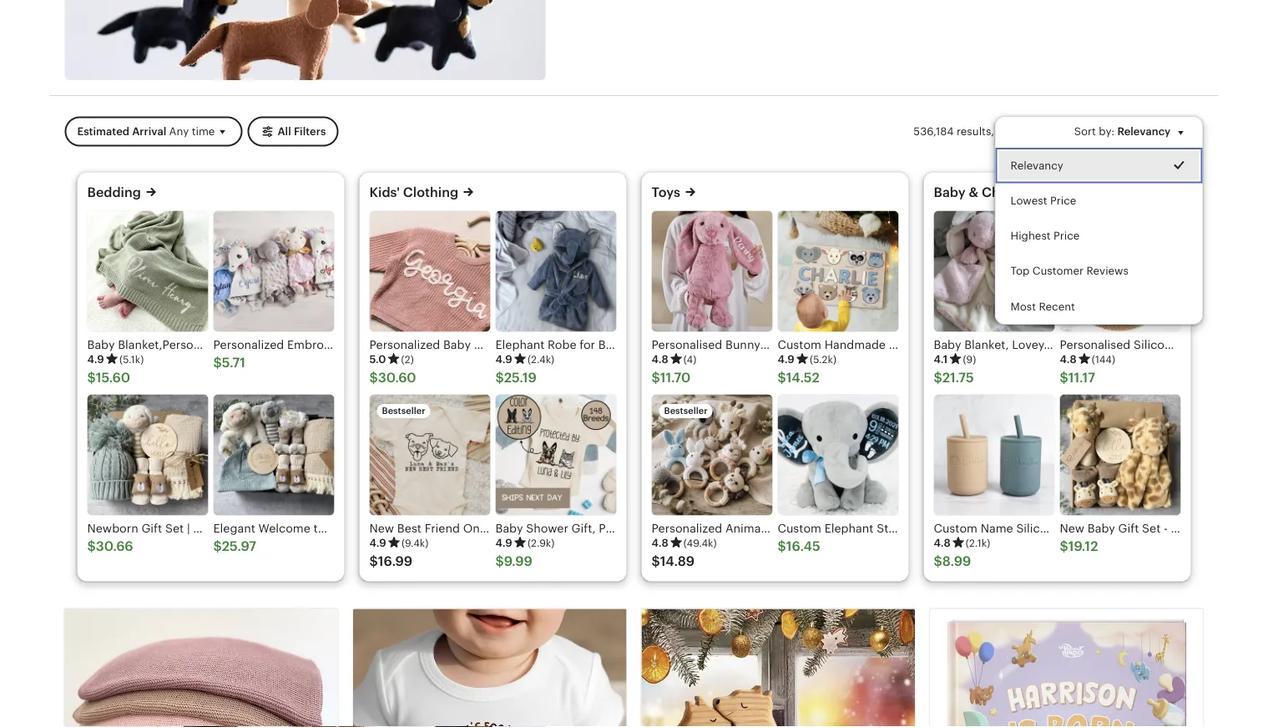 Task type: vqa. For each thing, say whether or not it's contained in the screenshot.
Sterling Silver Name Necklace, Dainty Name Necklace, Custom Jewelry, Personalized Christmas Gift, Bridesmaid Necklace, Tiny Name Necklace image
no



Task type: locate. For each thing, give the bounding box(es) containing it.
baby shower gift, protected by pets onesie®, custom dogs and cats onesie®, personalized baby gift, custom dog and cat breeds, baby gift. image
[[495, 395, 617, 516]]

0 horizontal spatial bestseller
[[382, 406, 425, 416]]

baby blanket,personalized embroidered name,stroller blanket,newborn baby gift ,soft breathable cotton knit, baby shower gift image
[[87, 211, 208, 332]]

(2.9k)
[[528, 537, 555, 549]]

4.8 up "$ 14.89"
[[652, 537, 669, 549]]

menu containing relevancy
[[995, 116, 1203, 325]]

personalized embroidered baby shower gifts,personalized baby comforter blankets,custom baby shower gifts,baby gifts for new moms,baby gifts image
[[213, 211, 334, 332]]

clothing
[[403, 185, 458, 200]]

$ 16.99
[[369, 554, 413, 569]]

$ for 25.97
[[213, 539, 222, 554]]

1 product video element from the left
[[65, 609, 338, 727]]

product video element for 'grandpa's football buddy onesie | grandfather's baby shower christmas gift, newborn baby clothes, grandson's romper, newborn toddler shirt' image
[[353, 609, 627, 727]]

$ for 16.99
[[369, 554, 378, 569]]

(5.2k)
[[810, 354, 837, 365]]

all filters
[[278, 125, 326, 138]]

relevancy right by:
[[1117, 125, 1171, 137]]

4.8 up $ 8.99
[[934, 537, 951, 549]]

(2.1k)
[[966, 537, 990, 549]]

kids'
[[369, 185, 400, 200]]

4.9 up $ 25.19
[[495, 353, 512, 366]]

personalised silicone weaning set,custom baby plate,cartoon weaning set for toddler baby kids,feeding set with name,baby shower gift for her image
[[1060, 211, 1181, 332]]

results,
[[957, 125, 994, 137]]

bestseller down 11.70
[[664, 406, 708, 416]]

bestseller
[[382, 406, 425, 416], [664, 406, 708, 416]]

3 product video element from the left
[[930, 609, 1203, 727]]

4.8 up $ 11.70
[[652, 353, 669, 366]]

9.99
[[504, 554, 532, 569]]

0 horizontal spatial product video element
[[65, 609, 338, 727]]

highest price
[[1011, 230, 1080, 242]]

14.89
[[660, 554, 695, 569]]

4.9 up $ 9.99
[[495, 537, 512, 549]]

highest
[[1011, 230, 1051, 242]]

$ for 14.52
[[778, 370, 786, 385]]

11.70
[[660, 370, 691, 385]]

all filters button
[[247, 117, 338, 147]]

25.97
[[222, 539, 256, 554]]

price up top customer reviews
[[1054, 230, 1080, 242]]

grandpa's football buddy onesie | grandfather's baby shower christmas gift, newborn baby clothes, grandson's romper, newborn toddler shirt image
[[353, 609, 627, 727]]

lowest
[[1011, 194, 1047, 207]]

new best friend onesie®, protected by dog onesie®, personalized dog name onesie®, dog name onesie®, baby shower gift, newborn baby gift image
[[369, 395, 490, 516]]

21.75
[[942, 370, 974, 385]]

0 horizontal spatial relevancy
[[1011, 159, 1063, 172]]

relevancy
[[1117, 125, 1171, 137], [1011, 159, 1063, 172]]

bestseller down 30.60
[[382, 406, 425, 416]]

relevancy up care
[[1011, 159, 1063, 172]]

1 vertical spatial price
[[1054, 230, 1080, 242]]

4.8 for 8.99
[[934, 537, 951, 549]]

reviews
[[1086, 265, 1129, 277]]

sort
[[1074, 125, 1096, 137]]

$ 9.99
[[495, 554, 532, 569]]

lowest price link
[[996, 183, 1203, 218]]

2 bestseller from the left
[[664, 406, 708, 416]]

elegant welcome to the world baby gifts - perfect for baby boys and baby girls image
[[213, 395, 334, 516]]

11.17
[[1068, 370, 1095, 385]]

price for highest price
[[1054, 230, 1080, 242]]

4.9
[[87, 353, 104, 366], [495, 353, 512, 366], [778, 353, 795, 366], [369, 537, 386, 549], [495, 537, 512, 549]]

(144)
[[1092, 354, 1115, 365]]

1 bestseller from the left
[[382, 406, 425, 416]]

4.8 for 11.17
[[1060, 353, 1077, 366]]

4.9 for 15.60
[[87, 353, 104, 366]]

by:
[[1099, 125, 1115, 137]]

25.19
[[504, 370, 537, 385]]

baby blanket, lovey, personalized blanket, security blanket, luvster, new baby, 16" animal lovey, baby shower gift image
[[934, 211, 1055, 332]]

$ for 19.12
[[1060, 539, 1068, 554]]

$ for 14.89
[[652, 554, 660, 569]]

price
[[1050, 194, 1076, 207], [1054, 230, 1080, 242]]

$
[[213, 355, 222, 370], [87, 370, 96, 385], [369, 370, 378, 385], [495, 370, 504, 385], [652, 370, 660, 385], [778, 370, 786, 385], [934, 370, 942, 385], [1060, 370, 1068, 385], [87, 539, 96, 554], [213, 539, 222, 554], [778, 539, 786, 554], [1060, 539, 1068, 554], [369, 554, 378, 569], [495, 554, 504, 569], [652, 554, 660, 569], [934, 554, 942, 569]]

menu
[[995, 116, 1203, 325]]

1 vertical spatial relevancy
[[1011, 159, 1063, 172]]

4.8
[[652, 353, 669, 366], [1060, 353, 1077, 366], [652, 537, 669, 549], [934, 537, 951, 549]]

2 horizontal spatial product video element
[[930, 609, 1203, 727]]

$ 19.12
[[1060, 539, 1098, 554]]

$ for 21.75
[[934, 370, 942, 385]]

4.9 for 14.52
[[778, 353, 795, 366]]

4.9 up $ 16.99
[[369, 537, 386, 549]]

4.1
[[934, 353, 948, 366]]

custom name silicone sippy cup with straw for baby 6+ months, no spill, personalized engraved toddler training cup - 7oz image
[[934, 395, 1055, 516]]

most
[[1011, 300, 1036, 313]]

baby & child care link
[[934, 185, 1049, 200]]

(9.4k)
[[401, 537, 429, 549]]

4.9 up $ 14.52
[[778, 353, 795, 366]]

product video element
[[65, 609, 338, 727], [353, 609, 627, 727], [930, 609, 1203, 727]]

4.8 up $ 11.17
[[1060, 353, 1077, 366]]

1 horizontal spatial relevancy
[[1117, 125, 1171, 137]]

most recent
[[1011, 300, 1075, 313]]

16.45
[[786, 539, 820, 554]]

price right care
[[1050, 194, 1076, 207]]

product video element for the soft knit baby blanket, personalized blanket, newborn gifts, embroidered name baby blanket, baby shower gifts, stroller blanket image
[[65, 609, 338, 727]]

(2.4k)
[[528, 354, 555, 365]]

$ for 9.99
[[495, 554, 504, 569]]

1 horizontal spatial product video element
[[353, 609, 627, 727]]

toys
[[652, 185, 680, 200]]

customer
[[1032, 265, 1084, 277]]

baby
[[934, 185, 966, 200]]

30.66
[[96, 539, 133, 554]]

with
[[996, 125, 1018, 137]]

4.9 up $ 15.60
[[87, 353, 104, 366]]

personalized baby book: baby is born -free shipping- the best and most original gift idea for newborns or for baby showers - hooray heroes image
[[930, 609, 1203, 727]]

1 horizontal spatial bestseller
[[664, 406, 708, 416]]

bestseller for $ 30.60
[[382, 406, 425, 416]]

soft knit baby blanket, personalized blanket, newborn gifts, embroidered name baby blanket, baby shower gifts, stroller blanket image
[[65, 609, 338, 727]]

relevancy inside menu
[[1011, 159, 1063, 172]]

0 vertical spatial price
[[1050, 194, 1076, 207]]

$ for 30.66
[[87, 539, 96, 554]]

sort by: relevancy
[[1074, 125, 1171, 137]]

15.60
[[96, 370, 130, 385]]

baby & child care
[[934, 185, 1049, 200]]

bedding link
[[87, 185, 141, 200]]

(2)
[[401, 354, 414, 365]]

2 product video element from the left
[[353, 609, 627, 727]]



Task type: describe. For each thing, give the bounding box(es) containing it.
new baby gift set - ideal for new baby boys or girls - newborn gift box featuring safari animals - perfect for baby showers, welcoming image
[[1060, 395, 1181, 516]]

$ 15.60
[[87, 370, 130, 385]]

personalised bunny rabbit plush toy,custom embroidered bunny rabbit,monogrammed bunny rabbit plush,bunny soft toy,flower girl proposal gift image
[[652, 211, 773, 332]]

bestseller for $ 11.70
[[664, 406, 708, 416]]

&
[[969, 185, 979, 200]]

$ 14.89
[[652, 554, 695, 569]]

bedding
[[87, 185, 141, 200]]

16.99
[[378, 554, 413, 569]]

personalized baby sweater: exquisitely handcrafted name & monogram | timeless keepsake for baby image
[[369, 211, 490, 332]]

estimated arrival any time
[[77, 125, 215, 138]]

$ 30.60
[[369, 370, 416, 385]]

any
[[169, 125, 189, 138]]

all
[[278, 125, 291, 138]]

kids' clothing link
[[369, 185, 458, 200]]

kids' clothing
[[369, 185, 458, 200]]

14.52
[[786, 370, 820, 385]]

$ for 15.60
[[87, 370, 96, 385]]

$ 5.71
[[213, 355, 245, 370]]

filters
[[294, 125, 326, 138]]

recent
[[1039, 300, 1075, 313]]

personalized animal crochet rattle | baby shower gift | custom wooden baby rattle | crochet rattle toy | newborn gift for christmas image
[[652, 395, 773, 516]]

gift newborn, wooden bear family puzzle - family puzzle for - gift kids - animal family wooden toys - wedding anniversary - puzzles for kids image
[[642, 609, 915, 727]]

536,184 results, with ads
[[914, 125, 1041, 137]]

estimated
[[77, 125, 129, 138]]

child
[[982, 185, 1016, 200]]

lowest price
[[1011, 194, 1076, 207]]

5.0
[[369, 353, 386, 366]]

19.12
[[1068, 539, 1098, 554]]

time
[[192, 125, 215, 138]]

care
[[1019, 185, 1049, 200]]

$ for 11.70
[[652, 370, 660, 385]]

4.9 for 25.19
[[495, 353, 512, 366]]

ads
[[1021, 125, 1041, 137]]

top customer reviews link
[[996, 254, 1203, 289]]

$ 11.70
[[652, 370, 691, 385]]

$ 16.45
[[778, 539, 820, 554]]

relevancy link
[[996, 148, 1203, 183]]

elephant robe for baby boys, baby bath robe, baby robe with ears, boy baby bathrobe, elephant baby shower gift, elephant baby robe with name image
[[495, 211, 617, 332]]

arrival
[[132, 125, 166, 138]]

30.60
[[378, 370, 416, 385]]

(9)
[[963, 354, 976, 365]]

(4)
[[684, 354, 697, 365]]

536,184
[[914, 125, 954, 137]]

$ for 25.19
[[495, 370, 504, 385]]

5.71
[[222, 355, 245, 370]]

custom elephant stuffed animal - the perfect baby shower and newborn gift, birth announcement, and warm welcome for the new baby image
[[778, 395, 899, 516]]

4.8 for 14.89
[[652, 537, 669, 549]]

top
[[1011, 265, 1030, 277]]

custom handmade name puzzle with animals, personalized birthday gift for kids, christmas gifts for toddlers, unique new baby gift, wood toy image
[[778, 211, 899, 332]]

$ for 30.60
[[369, 370, 378, 385]]

toys link
[[652, 185, 680, 200]]

$ 14.52
[[778, 370, 820, 385]]

$ 11.17
[[1060, 370, 1095, 385]]

(5.1k)
[[119, 354, 144, 365]]

4.9 for 9.99
[[495, 537, 512, 549]]

$ for 8.99
[[934, 554, 942, 569]]

highest price link
[[996, 218, 1203, 254]]

$ 25.97
[[213, 539, 256, 554]]

8.99
[[942, 554, 971, 569]]

$ for 5.71
[[213, 355, 222, 370]]

4.8 for 11.70
[[652, 353, 669, 366]]

most recent link
[[996, 289, 1203, 324]]

4.9 for 16.99
[[369, 537, 386, 549]]

price for lowest price
[[1050, 194, 1076, 207]]

$ 21.75
[[934, 370, 974, 385]]

$ for 11.17
[[1060, 370, 1068, 385]]

$ 30.66
[[87, 539, 133, 554]]

$ 25.19
[[495, 370, 537, 385]]

product video element for personalized baby book: baby is born -free shipping- the best and most original gift idea for newborns or for baby showers - hooray heroes image at the bottom right
[[930, 609, 1203, 727]]

newborn gift set | baby boy and girl gift | baby gift box for newborns | baby shower present image
[[87, 395, 208, 516]]

top customer reviews
[[1011, 265, 1129, 277]]

$ 8.99
[[934, 554, 971, 569]]

0 vertical spatial relevancy
[[1117, 125, 1171, 137]]

(49.4k)
[[684, 537, 717, 549]]

$ for 16.45
[[778, 539, 786, 554]]



